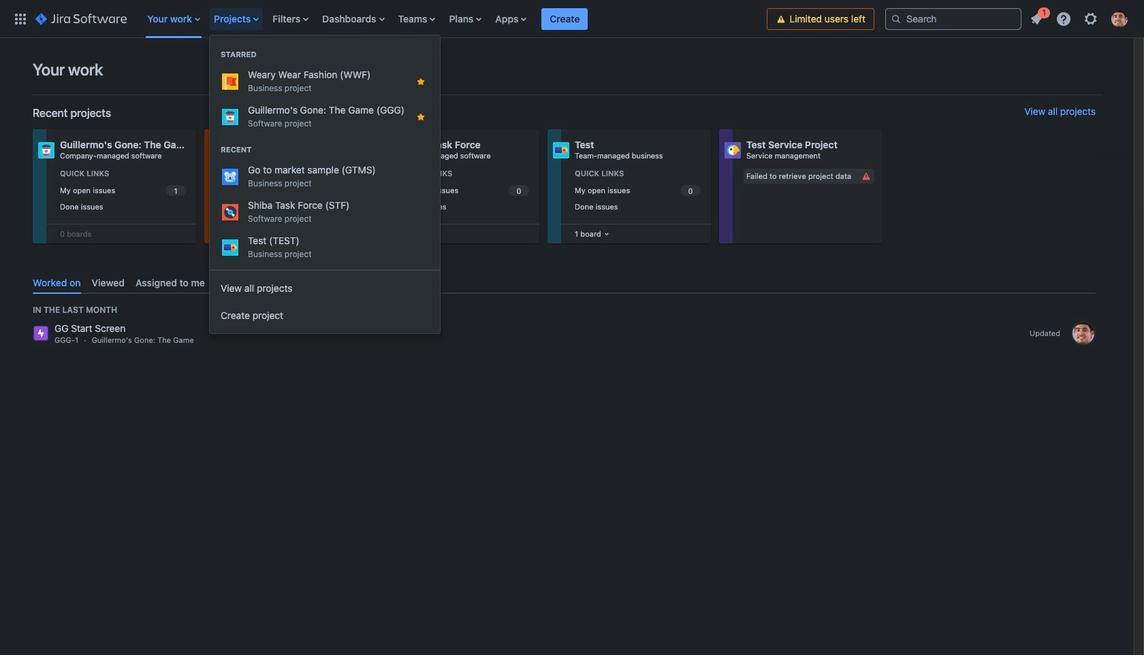 Task type: locate. For each thing, give the bounding box(es) containing it.
2 horizontal spatial list item
[[1025, 5, 1050, 30]]

list item
[[210, 0, 265, 38], [542, 0, 588, 38], [1025, 5, 1050, 30]]

heading
[[210, 49, 440, 60], [210, 144, 440, 155]]

0 vertical spatial heading
[[210, 49, 440, 60]]

Search field
[[886, 8, 1022, 30]]

1 vertical spatial heading
[[210, 144, 440, 155]]

1 horizontal spatial list
[[1025, 5, 1136, 31]]

search image
[[891, 13, 902, 24]]

group
[[210, 35, 440, 270]]

list item inside 'list'
[[1025, 5, 1050, 30]]

settings image
[[1083, 11, 1099, 27]]

tab list
[[27, 272, 1101, 294]]

board image
[[601, 229, 612, 240]]

list
[[140, 0, 767, 38], [1025, 5, 1136, 31]]

0 horizontal spatial list
[[140, 0, 767, 38]]

star weary wear fashion (wwf) image
[[416, 76, 426, 87]]

appswitcher icon image
[[12, 11, 29, 27]]

jira software image
[[35, 11, 127, 27], [35, 11, 127, 27]]

your profile and settings image
[[1112, 11, 1128, 27]]

banner
[[0, 0, 1144, 38]]

None search field
[[886, 8, 1022, 30]]

notifications image
[[1029, 11, 1045, 27]]



Task type: describe. For each thing, give the bounding box(es) containing it.
1 heading from the top
[[210, 49, 440, 60]]

help image
[[1056, 11, 1072, 27]]

primary element
[[8, 0, 767, 38]]

1 horizontal spatial list item
[[542, 0, 588, 38]]

2 heading from the top
[[210, 144, 440, 155]]

0 horizontal spatial list item
[[210, 0, 265, 38]]

star guillermo's gone: the game (ggg) image
[[416, 112, 426, 123]]



Task type: vqa. For each thing, say whether or not it's contained in the screenshot.
Search Box
yes



